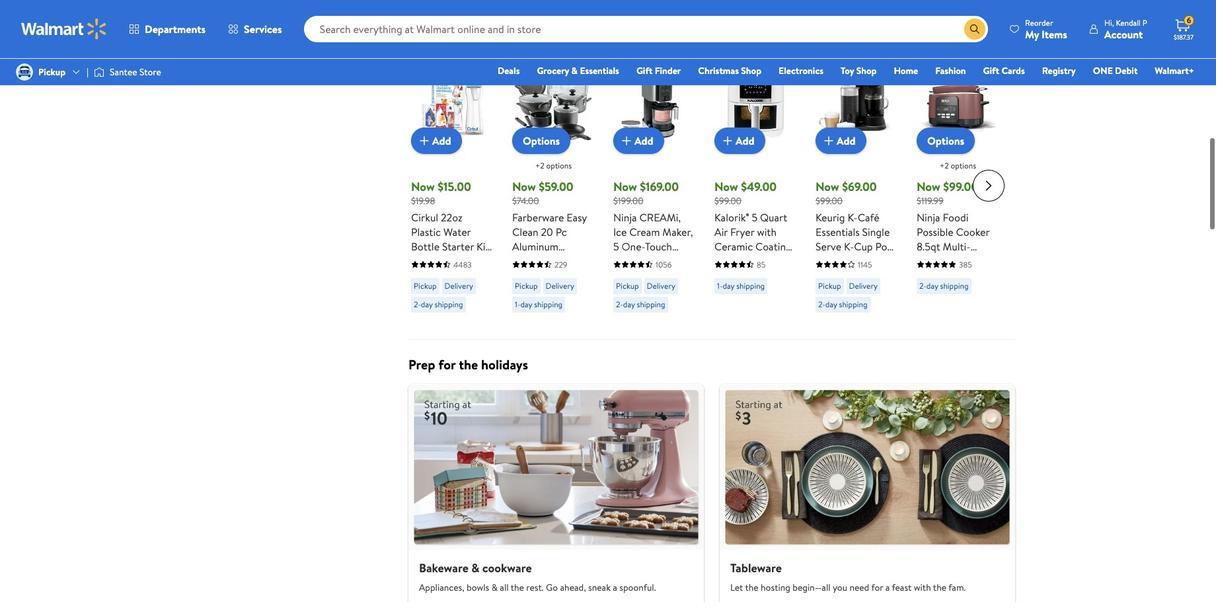 Task type: describe. For each thing, give the bounding box(es) containing it.
departments button
[[118, 13, 217, 45]]

cartridges
[[411, 283, 460, 297]]

services button
[[217, 13, 293, 45]]

kalorik® 5 quart air fryer with ceramic coating and window, new, 13.5 in image
[[715, 61, 797, 144]]

debit
[[1115, 64, 1138, 77]]

$99.00 inside now $99.00 $119.99 ninja foodi possible cooker 8.5qt multi- cooker, cherry tarte, mc1000wm
[[944, 179, 979, 195]]

22oz
[[441, 210, 463, 225]]

delivery for now $69.00
[[849, 280, 878, 292]]

bowls
[[467, 581, 489, 594]]

grocery
[[537, 64, 569, 77]]

dine
[[491, 10, 516, 27]]

single
[[863, 225, 890, 239]]

christmas
[[698, 64, 739, 77]]

my
[[1026, 27, 1040, 41]]

store
[[139, 65, 161, 79]]

registry link
[[1037, 63, 1082, 78]]

day down black
[[826, 299, 837, 310]]

2-day shipping for now $69.00
[[819, 299, 868, 310]]

5 inside now $49.00 $99.00 kalorik® 5 quart air fryer with ceramic coating and window, new, 13.5 in
[[752, 210, 758, 225]]

+2 options for $99.00
[[940, 160, 977, 172]]

essentials inside now $69.00 $99.00 keurig k-café essentials single serve k-cup pod coffee maker, black
[[816, 225, 860, 239]]

a inside tableware let the hosting begin—all you need for a feast with the fam.
[[886, 581, 890, 594]]

keurig k-café essentials single serve k-cup pod coffee maker, black image
[[816, 61, 899, 144]]

kit
[[477, 239, 490, 254]]

ice
[[614, 225, 627, 239]]

the inside bakeware & cookware appliances, bowls & all the rest. go ahead, sneak a spoonful.
[[511, 581, 524, 594]]

pickup for now $15.00
[[414, 280, 437, 292]]

now $69.00 $99.00 keurig k-café essentials single serve k-cup pod coffee maker, black
[[816, 179, 893, 283]]

kalorik®
[[715, 210, 749, 225]]

0 vertical spatial 1-
[[717, 280, 723, 292]]

0 horizontal spatial for
[[439, 356, 456, 374]]

& inside now $15.00 $19.98 cirkul 22oz plastic water bottle starter kit with blue lid and 2 flavor cartridges (fruit punch & mixed berry)
[[442, 297, 449, 312]]

in
[[760, 268, 768, 283]]

1145
[[858, 259, 873, 270]]

deals
[[519, 10, 548, 27]]

serve
[[816, 239, 842, 254]]

berry)
[[411, 312, 440, 327]]

now $59.00 $74.00 farberware easy clean 20 pc aluminum nonstick cookware pots and pans set, gray
[[512, 179, 587, 312]]

0 vertical spatial k-
[[848, 210, 858, 225]]

maker, inside now $69.00 $99.00 keurig k-café essentials single serve k-cup pod coffee maker, black
[[851, 254, 881, 268]]

one debit
[[1093, 64, 1138, 77]]

account
[[1105, 27, 1143, 41]]

search icon image
[[970, 24, 981, 34]]

product group containing now $99.00
[[917, 35, 1000, 334]]

fashion link
[[930, 63, 972, 78]]

+2 for $59.00
[[536, 160, 545, 172]]

+2 options for $59.00
[[536, 160, 572, 172]]

café
[[858, 210, 880, 225]]

bakeware & cookware appliances, bowls & all the rest. go ahead, sneak a spoonful.
[[419, 560, 656, 594]]

the left holidays
[[459, 356, 478, 374]]

day left 13.5
[[723, 280, 735, 292]]

creami,
[[640, 210, 681, 225]]

kendall
[[1116, 17, 1141, 28]]

grocery & essentials link
[[531, 63, 625, 78]]

4483
[[454, 259, 472, 270]]

shipping down 385
[[941, 280, 969, 292]]

one debit link
[[1087, 63, 1144, 78]]

ahead,
[[560, 581, 586, 594]]

one-
[[622, 239, 645, 254]]

shipping down lids
[[637, 299, 665, 310]]

nc300
[[614, 297, 648, 312]]

2- down cooker,
[[920, 280, 927, 292]]

cup
[[854, 239, 873, 254]]

$199.00
[[614, 195, 644, 208]]

touch
[[645, 239, 672, 254]]

day up berry)
[[421, 299, 433, 310]]

pickup for now $69.00
[[819, 280, 841, 292]]

electronics
[[779, 64, 824, 77]]

product group containing now $49.00
[[715, 35, 797, 334]]

cards
[[1002, 64, 1025, 77]]

add to cart image for now $169.00
[[619, 133, 635, 149]]

now for $69.00
[[816, 179, 840, 195]]

santee
[[110, 65, 137, 79]]

shipping down 85
[[737, 280, 765, 292]]

need
[[850, 581, 870, 594]]

$74.00
[[512, 195, 539, 208]]

options for now $99.00
[[951, 160, 977, 172]]

add for $69.00
[[837, 134, 856, 148]]

list containing bakeware & cookware
[[401, 384, 1023, 602]]

water
[[444, 225, 471, 239]]

gray
[[512, 297, 534, 312]]

aluminum
[[512, 239, 559, 254]]

add button for $15.00
[[411, 128, 462, 154]]

0 vertical spatial all
[[1007, 14, 1016, 27]]

and inside now $59.00 $74.00 farberware easy clean 20 pc aluminum nonstick cookware pots and pans set, gray
[[512, 283, 529, 297]]

services
[[244, 22, 282, 36]]

shipping down the pans
[[534, 299, 563, 310]]

Walmart Site-Wide search field
[[304, 16, 988, 42]]

shop for christmas shop
[[741, 64, 762, 77]]

maker, inside now $169.00 $199.00 ninja creami, ice cream maker, 5 one-touch programs, (2) 16oz. pints with storage lids nc300
[[663, 225, 693, 239]]

13.5
[[741, 268, 757, 283]]

starter
[[442, 239, 474, 254]]

go
[[546, 581, 558, 594]]

with inside tableware let the hosting begin—all you need for a feast with the fam.
[[914, 581, 931, 594]]

1 vertical spatial k-
[[844, 239, 854, 254]]

air
[[715, 225, 728, 239]]

sneak
[[588, 581, 611, 594]]

cooker,
[[917, 254, 953, 268]]

you
[[833, 581, 848, 594]]

items
[[1042, 27, 1068, 41]]

$19.98
[[411, 195, 435, 208]]

storage
[[614, 283, 648, 297]]

keurig
[[816, 210, 845, 225]]

coffee
[[816, 254, 848, 268]]

product group containing now $69.00
[[816, 35, 899, 334]]

2- for now $169.00
[[616, 299, 623, 310]]

tableware list item
[[712, 384, 1023, 602]]

deals
[[498, 64, 520, 77]]

now for $15.00
[[411, 179, 435, 195]]

ninja for $99.00
[[917, 210, 941, 225]]

cirkul 22oz plastic water bottle starter kit with blue lid and 2 flavor cartridges (fruit punch & mixed berry) image
[[411, 61, 494, 144]]

santee store
[[110, 65, 161, 79]]

home link
[[888, 63, 924, 78]]

deals link
[[492, 63, 526, 78]]

add to cart image for now $49.00
[[720, 133, 736, 149]]

options for $99.00
[[928, 134, 965, 148]]

gift cards
[[984, 64, 1025, 77]]

home
[[894, 64, 918, 77]]

next slide for product carousel list image
[[973, 170, 1005, 201]]

multi-
[[943, 239, 971, 254]]

all inside bakeware & cookware appliances, bowls & all the rest. go ahead, sneak a spoonful.
[[500, 581, 509, 594]]

blue
[[433, 254, 453, 268]]

& up bowls at left
[[472, 560, 480, 576]]

1056
[[656, 259, 672, 270]]

ninja foodi possible cooker 8.5qt multi-cooker, cherry tarte, mc1000wm image
[[917, 61, 1000, 144]]

shop all
[[984, 14, 1016, 27]]

gift finder link
[[631, 63, 687, 78]]

a inside bakeware & cookware appliances, bowls & all the rest. go ahead, sneak a spoonful.
[[613, 581, 617, 594]]

now for $59.00
[[512, 179, 536, 195]]

mixed
[[452, 297, 480, 312]]

holidays
[[481, 356, 528, 374]]

$69.00
[[842, 179, 877, 195]]

black
[[816, 268, 840, 283]]

essentials inside "link"
[[580, 64, 619, 77]]

now $15.00 $19.98 cirkul 22oz plastic water bottle starter kit with blue lid and 2 flavor cartridges (fruit punch & mixed berry)
[[411, 179, 490, 327]]

cookware
[[512, 268, 559, 283]]

delivery for now $15.00
[[445, 280, 473, 292]]



Task type: locate. For each thing, give the bounding box(es) containing it.
+2 up the "$119.99" at right top
[[940, 160, 949, 172]]

cirkul
[[411, 210, 438, 225]]

2-day shipping for now $169.00
[[616, 299, 665, 310]]

2 horizontal spatial $99.00
[[944, 179, 979, 195]]

options link for $99.00
[[917, 128, 975, 154]]

+2 options up $59.00
[[536, 160, 572, 172]]

tableware let the hosting begin—all you need for a feast with the fam.
[[731, 560, 966, 594]]

gift left the finder
[[637, 64, 653, 77]]

all down cookware
[[500, 581, 509, 594]]

0 vertical spatial essentials
[[580, 64, 619, 77]]

 image
[[16, 63, 33, 81]]

shop right christmas
[[741, 64, 762, 77]]

farberware easy clean 20 pc aluminum nonstick cookware pots and pans set, gray image
[[512, 61, 595, 144]]

& right bowls at left
[[492, 581, 498, 594]]

ninja creami, ice cream maker, 5 one-touch programs, (2) 16oz. pints with storage lids nc300 image
[[614, 61, 696, 144]]

maker, down single
[[851, 254, 881, 268]]

2 add to cart image from the left
[[821, 133, 837, 149]]

nonstick
[[512, 254, 553, 268]]

pc
[[556, 225, 567, 239]]

and inside now $15.00 $19.98 cirkul 22oz plastic water bottle starter kit with blue lid and 2 flavor cartridges (fruit punch & mixed berry)
[[472, 254, 488, 268]]

add to favorites list, ninja creami, ice cream maker, 5 one-touch programs, (2) 16oz. pints with storage lids nc300 image
[[675, 66, 691, 83]]

product group containing now $169.00
[[614, 35, 696, 334]]

1 horizontal spatial +2
[[940, 160, 949, 172]]

day down the pans
[[521, 299, 532, 310]]

3 deal from the left
[[619, 42, 635, 53]]

$99.00 up foodi
[[944, 179, 979, 195]]

mc1000wm
[[917, 283, 975, 297]]

& left the mixed
[[442, 297, 449, 312]]

now up "keurig"
[[816, 179, 840, 195]]

& right grocery
[[572, 64, 578, 77]]

add to cart image
[[417, 133, 432, 149], [821, 133, 837, 149]]

0 horizontal spatial gift
[[637, 64, 653, 77]]

1-day shipping down window,
[[717, 280, 765, 292]]

4 now from the left
[[715, 179, 738, 195]]

feast
[[892, 581, 912, 594]]

1 vertical spatial 5
[[614, 239, 619, 254]]

for right 'prep'
[[439, 356, 456, 374]]

gift for gift finder
[[637, 64, 653, 77]]

now inside now $59.00 $74.00 farberware easy clean 20 pc aluminum nonstick cookware pots and pans set, gray
[[512, 179, 536, 195]]

pickup up "gray"
[[515, 280, 538, 292]]

1 vertical spatial 1-day shipping
[[515, 299, 563, 310]]

1 a from the left
[[613, 581, 617, 594]]

|
[[87, 65, 89, 79]]

1 add from the left
[[432, 134, 451, 148]]

0 horizontal spatial 1-
[[515, 299, 521, 310]]

now inside now $69.00 $99.00 keurig k-café essentials single serve k-cup pod coffee maker, black
[[816, 179, 840, 195]]

1 horizontal spatial options link
[[917, 128, 975, 154]]

0 horizontal spatial add to cart image
[[619, 133, 635, 149]]

2-day shipping down cooker,
[[920, 280, 969, 292]]

delivery for now $169.00
[[647, 280, 676, 292]]

lids
[[651, 283, 666, 297]]

delivery down 1056
[[647, 280, 676, 292]]

2 now from the left
[[512, 179, 536, 195]]

now for $99.00
[[917, 179, 941, 195]]

2 delivery from the left
[[546, 280, 575, 292]]

now left $59.00
[[512, 179, 536, 195]]

add button for $69.00
[[816, 128, 867, 154]]

$99.00 up "keurig"
[[816, 195, 843, 208]]

2 +2 from the left
[[940, 160, 949, 172]]

add button up the $169.00
[[614, 128, 664, 154]]

ninja inside now $99.00 $119.99 ninja foodi possible cooker 8.5qt multi- cooker, cherry tarte, mc1000wm
[[917, 210, 941, 225]]

$99.00 inside now $69.00 $99.00 keurig k-café essentials single serve k-cup pod coffee maker, black
[[816, 195, 843, 208]]

product group
[[411, 35, 494, 334], [512, 35, 595, 334], [614, 35, 696, 334], [715, 35, 797, 334], [816, 35, 899, 334], [917, 35, 1000, 334]]

pickup for now $169.00
[[616, 280, 639, 292]]

shipping down cartridges
[[435, 299, 463, 310]]

add up "$15.00"
[[432, 134, 451, 148]]

quart
[[760, 210, 788, 225]]

add for $169.00
[[635, 134, 654, 148]]

add button up "$15.00"
[[411, 128, 462, 154]]

1-
[[717, 280, 723, 292], [515, 299, 521, 310]]

&
[[479, 10, 488, 27], [572, 64, 578, 77], [442, 297, 449, 312], [472, 560, 480, 576], [492, 581, 498, 594]]

add button up the $49.00
[[715, 128, 765, 154]]

4 add from the left
[[837, 134, 856, 148]]

pickup down coffee
[[819, 280, 841, 292]]

essentials up coffee
[[816, 225, 860, 239]]

with inside now $15.00 $19.98 cirkul 22oz plastic water bottle starter kit with blue lid and 2 flavor cartridges (fruit punch & mixed berry)
[[411, 254, 431, 268]]

1 horizontal spatial options
[[928, 134, 965, 148]]

2 horizontal spatial shop
[[984, 14, 1005, 27]]

0 horizontal spatial a
[[613, 581, 617, 594]]

6 deal from the left
[[922, 42, 938, 53]]

electronics link
[[773, 63, 830, 78]]

0 horizontal spatial 1-day shipping
[[515, 299, 563, 310]]

and
[[472, 254, 488, 268], [715, 254, 731, 268], [512, 283, 529, 297]]

list
[[401, 384, 1023, 602]]

2 deal from the left
[[518, 42, 533, 53]]

pots
[[561, 268, 581, 283]]

add to favorites list, keurig k-café essentials single serve k-cup pod coffee maker, black image
[[877, 66, 893, 83]]

$169.00
[[640, 179, 679, 195]]

deal
[[417, 42, 432, 53], [518, 42, 533, 53], [619, 42, 635, 53], [720, 42, 736, 53], [821, 42, 837, 53], [922, 42, 938, 53]]

the right let
[[745, 581, 759, 594]]

4 deal from the left
[[720, 42, 736, 53]]

6 now from the left
[[917, 179, 941, 195]]

1 horizontal spatial options
[[951, 160, 977, 172]]

the
[[459, 356, 478, 374], [511, 581, 524, 594], [745, 581, 759, 594], [933, 581, 947, 594]]

fryer
[[731, 225, 755, 239]]

1 add to cart image from the left
[[619, 133, 635, 149]]

bottle
[[411, 239, 440, 254]]

3 add from the left
[[736, 134, 755, 148]]

1 horizontal spatial shop
[[857, 64, 877, 77]]

1 options link from the left
[[512, 128, 571, 154]]

now inside now $169.00 $199.00 ninja creami, ice cream maker, 5 one-touch programs, (2) 16oz. pints with storage lids nc300
[[614, 179, 637, 195]]

(2)
[[663, 254, 675, 268]]

1 horizontal spatial ninja
[[917, 210, 941, 225]]

$99.00 for now $49.00
[[715, 195, 742, 208]]

0 vertical spatial 1-day shipping
[[717, 280, 765, 292]]

begin—all
[[793, 581, 831, 594]]

punch
[[411, 297, 440, 312]]

0 horizontal spatial $99.00
[[715, 195, 742, 208]]

2- down storage
[[616, 299, 623, 310]]

ninja inside now $169.00 $199.00 ninja creami, ice cream maker, 5 one-touch programs, (2) 16oz. pints with storage lids nc300
[[614, 210, 637, 225]]

let
[[731, 581, 743, 594]]

85
[[757, 259, 766, 270]]

hosting
[[761, 581, 791, 594]]

1 ninja from the left
[[614, 210, 637, 225]]

+2 options up the "$119.99" at right top
[[940, 160, 977, 172]]

gift left cards
[[984, 64, 1000, 77]]

hi,
[[1105, 17, 1114, 28]]

now up cirkul
[[411, 179, 435, 195]]

now for $49.00
[[715, 179, 738, 195]]

delivery up the mixed
[[445, 280, 473, 292]]

foodi
[[943, 210, 969, 225]]

2- up berry)
[[414, 299, 421, 310]]

0 vertical spatial 5
[[752, 210, 758, 225]]

spoonful.
[[620, 581, 656, 594]]

essentials right grocery
[[580, 64, 619, 77]]

1- left 13.5
[[717, 280, 723, 292]]

0 horizontal spatial 5
[[614, 239, 619, 254]]

now $169.00 $199.00 ninja creami, ice cream maker, 5 one-touch programs, (2) 16oz. pints with storage lids nc300
[[614, 179, 693, 312]]

with right feast
[[914, 581, 931, 594]]

$99.00
[[944, 179, 979, 195], [715, 195, 742, 208], [816, 195, 843, 208]]

2 a from the left
[[886, 581, 890, 594]]

p
[[1143, 17, 1148, 28]]

add button for $49.00
[[715, 128, 765, 154]]

deal for now $15.00
[[417, 42, 432, 53]]

1 horizontal spatial +2 options
[[940, 160, 977, 172]]

deal for now $69.00
[[821, 42, 837, 53]]

ninja down the "$119.99" at right top
[[917, 210, 941, 225]]

2 add button from the left
[[614, 128, 664, 154]]

christmas shop
[[698, 64, 762, 77]]

0 horizontal spatial options
[[546, 160, 572, 172]]

2 add from the left
[[635, 134, 654, 148]]

1 horizontal spatial add to cart image
[[720, 133, 736, 149]]

1 horizontal spatial a
[[886, 581, 890, 594]]

1 now from the left
[[411, 179, 435, 195]]

add up $69.00
[[837, 134, 856, 148]]

deal down top
[[417, 42, 432, 53]]

pickup up punch at the left
[[414, 280, 437, 292]]

reorder
[[1026, 17, 1054, 28]]

$187.37
[[1174, 32, 1194, 42]]

prep
[[409, 356, 435, 374]]

tarte,
[[917, 268, 943, 283]]

product group containing now $15.00
[[411, 35, 494, 334]]

deal up deals "link"
[[518, 42, 533, 53]]

pickup
[[38, 65, 66, 79], [414, 280, 437, 292], [515, 280, 538, 292], [616, 280, 639, 292], [819, 280, 841, 292]]

3 add button from the left
[[715, 128, 765, 154]]

tableware
[[731, 560, 782, 576]]

and inside now $49.00 $99.00 kalorik® 5 quart air fryer with ceramic coating and window, new, 13.5 in
[[715, 254, 731, 268]]

5 left one-
[[614, 239, 619, 254]]

for right need
[[872, 581, 884, 594]]

0 horizontal spatial and
[[472, 254, 488, 268]]

a left feast
[[886, 581, 890, 594]]

and right lid
[[472, 254, 488, 268]]

2-day shipping down storage
[[616, 299, 665, 310]]

finder
[[655, 64, 681, 77]]

1 horizontal spatial 1-
[[717, 280, 723, 292]]

$99.00 up kalorik®
[[715, 195, 742, 208]]

pans
[[531, 283, 553, 297]]

now inside now $99.00 $119.99 ninja foodi possible cooker 8.5qt multi- cooker, cherry tarte, mc1000wm
[[917, 179, 941, 195]]

day down cooker,
[[927, 280, 939, 292]]

possible
[[917, 225, 954, 239]]

with inside now $49.00 $99.00 kalorik® 5 quart air fryer with ceramic coating and window, new, 13.5 in
[[757, 225, 777, 239]]

229
[[555, 259, 568, 270]]

1 product group from the left
[[411, 35, 494, 334]]

1 horizontal spatial 5
[[752, 210, 758, 225]]

bakeware
[[419, 560, 469, 576]]

hi, kendall p account
[[1105, 17, 1148, 41]]

product group containing now $59.00
[[512, 35, 595, 334]]

1 options from the left
[[546, 160, 572, 172]]

$99.00 inside now $49.00 $99.00 kalorik® 5 quart air fryer with ceramic coating and window, new, 13.5 in
[[715, 195, 742, 208]]

and left the pans
[[512, 283, 529, 297]]

1- down "cookware"
[[515, 299, 521, 310]]

pickup left |
[[38, 65, 66, 79]]

day down storage
[[623, 299, 635, 310]]

ninja down $199.00
[[614, 210, 637, 225]]

gift inside gift cards link
[[984, 64, 1000, 77]]

options for now $59.00
[[546, 160, 572, 172]]

options
[[523, 134, 560, 148], [928, 134, 965, 148]]

cookware
[[482, 560, 532, 576]]

rest.
[[527, 581, 544, 594]]

add to favorites list, kalorik® 5 quart air fryer with ceramic coating and window, new, 13.5 in image
[[776, 66, 792, 83]]

for inside tableware let the hosting begin—all you need for a feast with the fam.
[[872, 581, 884, 594]]

0 horizontal spatial essentials
[[580, 64, 619, 77]]

now inside now $49.00 $99.00 kalorik® 5 quart air fryer with ceramic coating and window, new, 13.5 in
[[715, 179, 738, 195]]

now up the "possible"
[[917, 179, 941, 195]]

1 horizontal spatial 1-day shipping
[[717, 280, 765, 292]]

& left dine
[[479, 10, 488, 27]]

0 horizontal spatial options link
[[512, 128, 571, 154]]

4 add button from the left
[[816, 128, 867, 154]]

1 +2 options from the left
[[536, 160, 572, 172]]

1-day shipping down the pans
[[515, 299, 563, 310]]

options link
[[512, 128, 571, 154], [917, 128, 975, 154]]

add to cart image
[[619, 133, 635, 149], [720, 133, 736, 149]]

add up the $49.00
[[736, 134, 755, 148]]

2 options from the left
[[951, 160, 977, 172]]

2- for now $15.00
[[414, 299, 421, 310]]

add button
[[411, 128, 462, 154], [614, 128, 664, 154], [715, 128, 765, 154], [816, 128, 867, 154]]

0 vertical spatial maker,
[[663, 225, 693, 239]]

0 horizontal spatial +2 options
[[536, 160, 572, 172]]

5 left quart
[[752, 210, 758, 225]]

3 now from the left
[[614, 179, 637, 195]]

0 horizontal spatial options
[[523, 134, 560, 148]]

fashion
[[936, 64, 966, 77]]

+2 up $59.00
[[536, 160, 545, 172]]

0 vertical spatial for
[[439, 356, 456, 374]]

new,
[[715, 268, 738, 283]]

2-day shipping down black
[[819, 299, 868, 310]]

with right pints
[[663, 268, 683, 283]]

16oz.
[[614, 268, 635, 283]]

add for $49.00
[[736, 134, 755, 148]]

shop left add to favorites list, keurig k-café essentials single serve k-cup pod coffee maker, black 'icon'
[[857, 64, 877, 77]]

k- right "keurig"
[[848, 210, 858, 225]]

top kitchen & dine deals
[[409, 10, 548, 27]]

3 delivery from the left
[[647, 280, 676, 292]]

1 horizontal spatial $99.00
[[816, 195, 843, 208]]

the left fam.
[[933, 581, 947, 594]]

1 horizontal spatial and
[[512, 283, 529, 297]]

1 horizontal spatial essentials
[[816, 225, 860, 239]]

6 product group from the left
[[917, 35, 1000, 334]]

cream
[[630, 225, 660, 239]]

bakeware & cookware list item
[[401, 384, 712, 602]]

farberware
[[512, 210, 564, 225]]

add button for $169.00
[[614, 128, 664, 154]]

options up $59.00
[[523, 134, 560, 148]]

2-day shipping for now $15.00
[[414, 299, 463, 310]]

delivery
[[445, 280, 473, 292], [546, 280, 575, 292], [647, 280, 676, 292], [849, 280, 878, 292]]

deal up the christmas shop
[[720, 42, 736, 53]]

2 +2 options from the left
[[940, 160, 977, 172]]

0 horizontal spatial maker,
[[663, 225, 693, 239]]

now for $169.00
[[614, 179, 637, 195]]

gift for gift cards
[[984, 64, 1000, 77]]

now inside now $15.00 $19.98 cirkul 22oz plastic water bottle starter kit with blue lid and 2 flavor cartridges (fruit punch & mixed berry)
[[411, 179, 435, 195]]

now up kalorik®
[[715, 179, 738, 195]]

0 horizontal spatial +2
[[536, 160, 545, 172]]

2 horizontal spatial and
[[715, 254, 731, 268]]

+2 for $99.00
[[940, 160, 949, 172]]

maker, up the (2)
[[663, 225, 693, 239]]

$99.00 for now $69.00
[[816, 195, 843, 208]]

$49.00
[[741, 179, 777, 195]]

1 vertical spatial 1-
[[515, 299, 521, 310]]

options link up next slide for product carousel list icon
[[917, 128, 975, 154]]

385
[[959, 259, 972, 270]]

reorder my items
[[1026, 17, 1068, 41]]

shop for toy shop
[[857, 64, 877, 77]]

delivery down 1145
[[849, 280, 878, 292]]

add button up $69.00
[[816, 128, 867, 154]]

options
[[546, 160, 572, 172], [951, 160, 977, 172]]

1 deal from the left
[[417, 42, 432, 53]]

plastic
[[411, 225, 441, 239]]

3 product group from the left
[[614, 35, 696, 334]]

options for $59.00
[[523, 134, 560, 148]]

5 product group from the left
[[816, 35, 899, 334]]

shipping down black
[[839, 299, 868, 310]]

2- down black
[[819, 299, 826, 310]]

with inside now $169.00 $199.00 ninja creami, ice cream maker, 5 one-touch programs, (2) 16oz. pints with storage lids nc300
[[663, 268, 683, 283]]

kitchen
[[432, 10, 476, 27]]

1 gift from the left
[[637, 64, 653, 77]]

gift
[[637, 64, 653, 77], [984, 64, 1000, 77]]

all left reorder
[[1007, 14, 1016, 27]]

add to cart image for now $69.00
[[821, 133, 837, 149]]

1 horizontal spatial maker,
[[851, 254, 881, 268]]

0 horizontal spatial add to cart image
[[417, 133, 432, 149]]

0 horizontal spatial ninja
[[614, 210, 637, 225]]

one
[[1093, 64, 1113, 77]]

8.5qt
[[917, 239, 941, 254]]

delivery down 229
[[546, 280, 575, 292]]

deal for now $169.00
[[619, 42, 635, 53]]

+2 options
[[536, 160, 572, 172], [940, 160, 977, 172]]

4 delivery from the left
[[849, 280, 878, 292]]

1 horizontal spatial all
[[1007, 14, 1016, 27]]

add to cart image for now $15.00
[[417, 133, 432, 149]]

4 product group from the left
[[715, 35, 797, 334]]

& inside "link"
[[572, 64, 578, 77]]

deal up fashion
[[922, 42, 938, 53]]

1 add to cart image from the left
[[417, 133, 432, 149]]

deal up gift finder link
[[619, 42, 635, 53]]

2 add to cart image from the left
[[720, 133, 736, 149]]

pod
[[876, 239, 893, 254]]

pickup up nc300
[[616, 280, 639, 292]]

5 deal from the left
[[821, 42, 837, 53]]

options link for $59.00
[[512, 128, 571, 154]]

add up the $169.00
[[635, 134, 654, 148]]

2- for now $69.00
[[819, 299, 826, 310]]

1 add button from the left
[[411, 128, 462, 154]]

2 ninja from the left
[[917, 210, 941, 225]]

now left the $169.00
[[614, 179, 637, 195]]

options link up $59.00
[[512, 128, 571, 154]]

a right sneak
[[613, 581, 617, 594]]

deal up electronics link
[[821, 42, 837, 53]]

 image
[[94, 65, 105, 79]]

1 vertical spatial essentials
[[816, 225, 860, 239]]

the left rest.
[[511, 581, 524, 594]]

easy
[[567, 210, 587, 225]]

1 options from the left
[[523, 134, 560, 148]]

with right the fryer
[[757, 225, 777, 239]]

appliances,
[[419, 581, 465, 594]]

gift inside gift finder link
[[637, 64, 653, 77]]

1 horizontal spatial for
[[872, 581, 884, 594]]

1 delivery from the left
[[445, 280, 473, 292]]

2
[[411, 268, 417, 283]]

add to favorites list, farberware easy clean 20 pc aluminum nonstick cookware pots and pans set, gray image
[[574, 66, 590, 83]]

5 now from the left
[[816, 179, 840, 195]]

christmas shop link
[[692, 63, 768, 78]]

options up the "$119.99" at right top
[[928, 134, 965, 148]]

options up $59.00
[[546, 160, 572, 172]]

1 vertical spatial all
[[500, 581, 509, 594]]

deal for now $49.00
[[720, 42, 736, 53]]

1 horizontal spatial gift
[[984, 64, 1000, 77]]

5 inside now $169.00 $199.00 ninja creami, ice cream maker, 5 one-touch programs, (2) 16oz. pints with storage lids nc300
[[614, 239, 619, 254]]

a
[[613, 581, 617, 594], [886, 581, 890, 594]]

1 vertical spatial maker,
[[851, 254, 881, 268]]

and down air
[[715, 254, 731, 268]]

day
[[723, 280, 735, 292], [927, 280, 939, 292], [421, 299, 433, 310], [521, 299, 532, 310], [623, 299, 635, 310], [826, 299, 837, 310]]

now $99.00 $119.99 ninja foodi possible cooker 8.5qt multi- cooker, cherry tarte, mc1000wm
[[917, 179, 990, 297]]

1 vertical spatial for
[[872, 581, 884, 594]]

add for $15.00
[[432, 134, 451, 148]]

2-day shipping down cartridges
[[414, 299, 463, 310]]

1 horizontal spatial add to cart image
[[821, 133, 837, 149]]

add to favorites list, ninja foodi possible cooker 8.5qt multi-cooker, cherry tarte, mc1000wm image
[[979, 66, 994, 83]]

shop right search icon
[[984, 14, 1005, 27]]

walmart image
[[21, 19, 107, 40]]

2 gift from the left
[[984, 64, 1000, 77]]

k- right serve
[[844, 239, 854, 254]]

2 options link from the left
[[917, 128, 975, 154]]

0 horizontal spatial shop
[[741, 64, 762, 77]]

ninja for $169.00
[[614, 210, 637, 225]]

options up foodi
[[951, 160, 977, 172]]

1 +2 from the left
[[536, 160, 545, 172]]

Search search field
[[304, 16, 988, 42]]

ceramic
[[715, 239, 753, 254]]

2 options from the left
[[928, 134, 965, 148]]

2 product group from the left
[[512, 35, 595, 334]]

0 horizontal spatial all
[[500, 581, 509, 594]]



Task type: vqa. For each thing, say whether or not it's contained in the screenshot.
Plastic
yes



